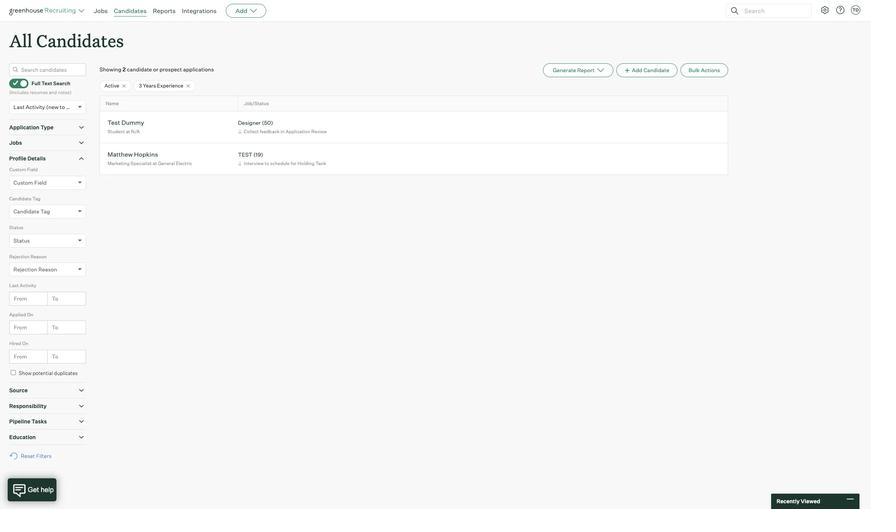 Task type: locate. For each thing, give the bounding box(es) containing it.
collect feedback in application review link
[[237, 128, 329, 135]]

on
[[27, 312, 33, 318], [22, 341, 28, 347]]

3
[[139, 83, 142, 89]]

to for hired on
[[52, 353, 58, 360]]

bulk actions
[[689, 67, 721, 73]]

custom down profile details in the top left of the page
[[13, 179, 33, 186]]

(new
[[46, 104, 59, 110]]

last activity (new to old) option
[[13, 104, 76, 110]]

designer
[[238, 120, 261, 126]]

Show potential duplicates checkbox
[[11, 370, 16, 375]]

candidate down custom field 'element'
[[9, 196, 31, 202]]

application
[[9, 124, 39, 131], [286, 129, 310, 134]]

0 vertical spatial tag
[[32, 196, 41, 202]]

0 vertical spatial last
[[13, 104, 25, 110]]

2 vertical spatial to
[[52, 353, 58, 360]]

duplicates
[[54, 370, 78, 377]]

matthew hopkins link
[[108, 151, 158, 160]]

reports
[[153, 7, 176, 15]]

reset
[[21, 453, 35, 460]]

to
[[60, 104, 65, 110], [265, 161, 269, 166]]

add inside popup button
[[236, 7, 248, 15]]

last activity (new to old)
[[13, 104, 76, 110]]

to inside test (19) interview to schedule for holding tank
[[265, 161, 269, 166]]

2 to from the top
[[52, 324, 58, 331]]

specialist
[[131, 161, 152, 166]]

or
[[153, 66, 158, 73]]

status down candidate tag element
[[9, 225, 23, 231]]

show
[[19, 370, 32, 377]]

checkmark image
[[13, 80, 18, 86]]

0 vertical spatial custom field
[[9, 167, 38, 173]]

to left old)
[[60, 104, 65, 110]]

0 vertical spatial add
[[236, 7, 248, 15]]

3 to from the top
[[52, 353, 58, 360]]

matthew
[[108, 151, 133, 159]]

rejection reason up last activity on the left of page
[[13, 266, 57, 273]]

1 horizontal spatial at
[[153, 161, 157, 166]]

tag
[[32, 196, 41, 202], [40, 208, 50, 215]]

1 vertical spatial from
[[14, 324, 27, 331]]

rejection
[[9, 254, 30, 260], [13, 266, 37, 273]]

old)
[[66, 104, 76, 110]]

td
[[853, 7, 859, 13]]

1 vertical spatial add
[[632, 67, 643, 73]]

1 vertical spatial candidate
[[9, 196, 31, 202]]

2 vertical spatial from
[[14, 353, 27, 360]]

custom field
[[9, 167, 38, 173], [13, 179, 47, 186]]

1 from from the top
[[14, 295, 27, 302]]

1 horizontal spatial add
[[632, 67, 643, 73]]

on right hired
[[22, 341, 28, 347]]

activity down rejection reason element
[[20, 283, 36, 289]]

status element
[[9, 224, 86, 253]]

education
[[9, 434, 36, 441]]

test dummy student at n/a
[[108, 119, 144, 134]]

to
[[52, 295, 58, 302], [52, 324, 58, 331], [52, 353, 58, 360]]

0 horizontal spatial jobs
[[9, 140, 22, 146]]

add
[[236, 7, 248, 15], [632, 67, 643, 73]]

add candidate link
[[617, 63, 678, 77]]

0 vertical spatial to
[[52, 295, 58, 302]]

integrations link
[[182, 7, 217, 15]]

to for applied on
[[52, 324, 58, 331]]

1 vertical spatial reason
[[38, 266, 57, 273]]

reason
[[31, 254, 47, 260], [38, 266, 57, 273]]

configure image
[[821, 5, 830, 15]]

1 vertical spatial to
[[52, 324, 58, 331]]

dummy
[[122, 119, 144, 127]]

custom
[[9, 167, 26, 173], [13, 179, 33, 186]]

pipeline
[[9, 419, 30, 425]]

to left "schedule"
[[265, 161, 269, 166]]

candidate tag down custom field 'element'
[[9, 196, 41, 202]]

3 years experience
[[139, 83, 183, 89]]

from for last
[[14, 295, 27, 302]]

Search candidates field
[[9, 63, 86, 76]]

pipeline tasks
[[9, 419, 47, 425]]

td button
[[850, 4, 862, 16]]

at left 'n/a'
[[126, 129, 130, 134]]

jobs up profile on the left of page
[[9, 140, 22, 146]]

in
[[281, 129, 285, 134]]

last up applied
[[9, 283, 19, 289]]

1 horizontal spatial to
[[265, 161, 269, 166]]

and
[[49, 90, 57, 95]]

0 vertical spatial candidate
[[644, 67, 670, 73]]

on right applied
[[27, 312, 33, 318]]

1 vertical spatial custom field
[[13, 179, 47, 186]]

candidate reports are now available! apply filters and select "view in app" element
[[544, 63, 614, 77]]

application inside designer (50) collect feedback in application review
[[286, 129, 310, 134]]

name
[[106, 101, 119, 106]]

0 horizontal spatial add
[[236, 7, 248, 15]]

electric
[[176, 161, 192, 166]]

candidate up status element at the top left of the page
[[13, 208, 39, 215]]

0 vertical spatial activity
[[26, 104, 45, 110]]

at left general
[[153, 161, 157, 166]]

0 vertical spatial to
[[60, 104, 65, 110]]

from
[[14, 295, 27, 302], [14, 324, 27, 331], [14, 353, 27, 360]]

on for hired on
[[22, 341, 28, 347]]

n/a
[[131, 129, 140, 134]]

candidates
[[114, 7, 147, 15], [36, 29, 124, 52]]

1 vertical spatial activity
[[20, 283, 36, 289]]

notes)
[[58, 90, 71, 95]]

application right in
[[286, 129, 310, 134]]

1 to from the top
[[52, 295, 58, 302]]

custom down profile on the left of page
[[9, 167, 26, 173]]

0 vertical spatial at
[[126, 129, 130, 134]]

applied
[[9, 312, 26, 318]]

from down hired on
[[14, 353, 27, 360]]

0 vertical spatial on
[[27, 312, 33, 318]]

0 vertical spatial status
[[9, 225, 23, 231]]

jobs left candidates link at the top left of the page
[[94, 7, 108, 15]]

viewed
[[801, 499, 821, 505]]

activity down resumes
[[26, 104, 45, 110]]

tag down custom field 'element'
[[32, 196, 41, 202]]

0 vertical spatial candidate tag
[[9, 196, 41, 202]]

application left type
[[9, 124, 39, 131]]

filters
[[36, 453, 52, 460]]

holding
[[298, 161, 315, 166]]

from down last activity on the left of page
[[14, 295, 27, 302]]

0 vertical spatial jobs
[[94, 7, 108, 15]]

2 from from the top
[[14, 324, 27, 331]]

interview to schedule for holding tank link
[[237, 160, 328, 167]]

jobs
[[94, 7, 108, 15], [9, 140, 22, 146]]

status up rejection reason element
[[13, 237, 30, 244]]

1 horizontal spatial application
[[286, 129, 310, 134]]

1 vertical spatial last
[[9, 283, 19, 289]]

(50)
[[262, 120, 273, 126]]

matthew hopkins marketing specialist at general electric
[[108, 151, 192, 166]]

years
[[143, 83, 156, 89]]

3 from from the top
[[14, 353, 27, 360]]

1 vertical spatial rejection reason
[[13, 266, 57, 273]]

test
[[238, 152, 253, 158]]

full
[[32, 80, 40, 86]]

profile details
[[9, 155, 46, 162]]

2
[[123, 66, 126, 73]]

rejection reason down status element at the top left of the page
[[9, 254, 47, 260]]

candidate left bulk
[[644, 67, 670, 73]]

1 vertical spatial tag
[[40, 208, 50, 215]]

field
[[27, 167, 38, 173], [34, 179, 47, 186]]

1 vertical spatial on
[[22, 341, 28, 347]]

0 vertical spatial from
[[14, 295, 27, 302]]

candidate
[[644, 67, 670, 73], [9, 196, 31, 202], [13, 208, 39, 215]]

status
[[9, 225, 23, 231], [13, 237, 30, 244]]

job/status
[[244, 101, 269, 106]]

1 vertical spatial at
[[153, 161, 157, 166]]

applications
[[183, 66, 214, 73]]

candidate tag up status element at the top left of the page
[[13, 208, 50, 215]]

0 horizontal spatial at
[[126, 129, 130, 134]]

showing
[[100, 66, 121, 73]]

prospect
[[160, 66, 182, 73]]

candidates right jobs link at the top of the page
[[114, 7, 147, 15]]

1 horizontal spatial jobs
[[94, 7, 108, 15]]

all
[[9, 29, 32, 52]]

0 horizontal spatial to
[[60, 104, 65, 110]]

candidate inside add candidate link
[[644, 67, 670, 73]]

candidates down jobs link at the top of the page
[[36, 29, 124, 52]]

1 vertical spatial to
[[265, 161, 269, 166]]

to for last activity
[[52, 295, 58, 302]]

candidates link
[[114, 7, 147, 15]]

last down (includes on the left of page
[[13, 104, 25, 110]]

from down applied on
[[14, 324, 27, 331]]

tag up status element at the top left of the page
[[40, 208, 50, 215]]



Task type: vqa. For each thing, say whether or not it's contained in the screenshot.
Resume
no



Task type: describe. For each thing, give the bounding box(es) containing it.
activity for last activity
[[20, 283, 36, 289]]

show potential duplicates
[[19, 370, 78, 377]]

generate report button
[[544, 63, 614, 77]]

add candidate
[[632, 67, 670, 73]]

tasks
[[32, 419, 47, 425]]

1 vertical spatial candidates
[[36, 29, 124, 52]]

jobs link
[[94, 7, 108, 15]]

bulk actions link
[[681, 63, 729, 77]]

review
[[311, 129, 327, 134]]

on for applied on
[[27, 312, 33, 318]]

responsibility
[[9, 403, 47, 410]]

type
[[41, 124, 54, 131]]

greenhouse recruiting image
[[9, 6, 78, 15]]

add for add candidate
[[632, 67, 643, 73]]

actions
[[701, 67, 721, 73]]

(19)
[[254, 152, 263, 158]]

1 vertical spatial custom
[[13, 179, 33, 186]]

profile
[[9, 155, 26, 162]]

to for schedule
[[265, 161, 269, 166]]

hired
[[9, 341, 21, 347]]

recently viewed
[[777, 499, 821, 505]]

generate
[[553, 67, 576, 73]]

from for hired
[[14, 353, 27, 360]]

activity for last activity (new to old)
[[26, 104, 45, 110]]

last for last activity (new to old)
[[13, 104, 25, 110]]

marketing
[[108, 161, 130, 166]]

candidate tag element
[[9, 195, 86, 224]]

1 vertical spatial rejection
[[13, 266, 37, 273]]

1 vertical spatial jobs
[[9, 140, 22, 146]]

generate report
[[553, 67, 595, 73]]

for
[[291, 161, 297, 166]]

bulk
[[689, 67, 700, 73]]

all candidates
[[9, 29, 124, 52]]

test dummy link
[[108, 119, 144, 128]]

0 vertical spatial custom
[[9, 167, 26, 173]]

test (19) interview to schedule for holding tank
[[238, 152, 326, 166]]

last activity
[[9, 283, 36, 289]]

collect
[[244, 129, 259, 134]]

0 vertical spatial reason
[[31, 254, 47, 260]]

0 vertical spatial candidates
[[114, 7, 147, 15]]

details
[[27, 155, 46, 162]]

feedback
[[260, 129, 280, 134]]

integrations
[[182, 7, 217, 15]]

student
[[108, 129, 125, 134]]

last for last activity
[[9, 283, 19, 289]]

at inside test dummy student at n/a
[[126, 129, 130, 134]]

applied on
[[9, 312, 33, 318]]

0 vertical spatial field
[[27, 167, 38, 173]]

showing 2 candidate or prospect applications
[[100, 66, 214, 73]]

resumes
[[30, 90, 48, 95]]

2 vertical spatial candidate
[[13, 208, 39, 215]]

search
[[53, 80, 70, 86]]

interview
[[244, 161, 264, 166]]

hired on
[[9, 341, 28, 347]]

add for add
[[236, 7, 248, 15]]

recently
[[777, 499, 800, 505]]

1 vertical spatial field
[[34, 179, 47, 186]]

reset filters
[[21, 453, 52, 460]]

report
[[578, 67, 595, 73]]

0 vertical spatial rejection reason
[[9, 254, 47, 260]]

designer (50) collect feedback in application review
[[238, 120, 327, 134]]

candidate
[[127, 66, 152, 73]]

1 vertical spatial candidate tag
[[13, 208, 50, 215]]

schedule
[[270, 161, 290, 166]]

Search text field
[[743, 5, 805, 16]]

test
[[108, 119, 120, 127]]

from for applied
[[14, 324, 27, 331]]

reset filters button
[[9, 449, 55, 464]]

1 vertical spatial status
[[13, 237, 30, 244]]

full text search (includes resumes and notes)
[[9, 80, 71, 95]]

0 horizontal spatial application
[[9, 124, 39, 131]]

experience
[[157, 83, 183, 89]]

custom field element
[[9, 166, 86, 195]]

hopkins
[[134, 151, 158, 159]]

text
[[41, 80, 52, 86]]

at inside matthew hopkins marketing specialist at general electric
[[153, 161, 157, 166]]

(includes
[[9, 90, 29, 95]]

reports link
[[153, 7, 176, 15]]

td button
[[852, 5, 861, 15]]

tank
[[316, 161, 326, 166]]

rejection reason element
[[9, 253, 86, 282]]

add button
[[226, 4, 266, 18]]

potential
[[33, 370, 53, 377]]

application type
[[9, 124, 54, 131]]

0 vertical spatial rejection
[[9, 254, 30, 260]]

to for old)
[[60, 104, 65, 110]]

general
[[158, 161, 175, 166]]

source
[[9, 387, 28, 394]]



